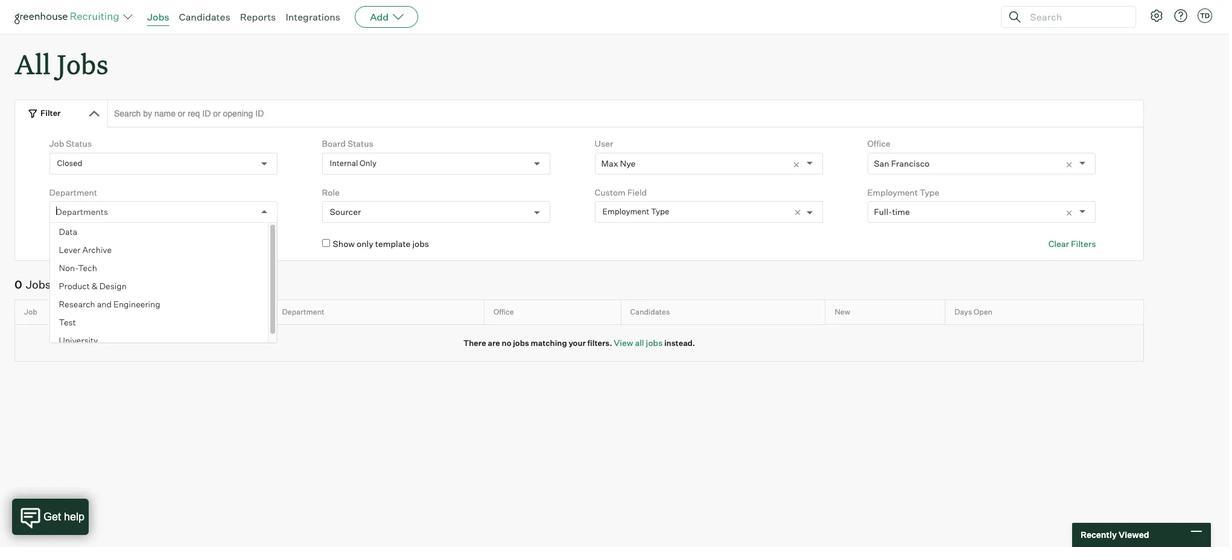 Task type: describe. For each thing, give the bounding box(es) containing it.
1 vertical spatial employment
[[603, 207, 650, 216]]

0 vertical spatial office
[[868, 138, 891, 149]]

&
[[92, 281, 98, 291]]

closed
[[57, 158, 82, 168]]

engineering
[[114, 299, 160, 309]]

internal only
[[330, 158, 377, 168]]

0 vertical spatial type
[[920, 187, 940, 197]]

integrations
[[286, 11, 341, 23]]

san
[[875, 158, 890, 168]]

clear value element for full-time
[[1066, 202, 1080, 222]]

job status
[[49, 138, 92, 149]]

clear value image for san francisco
[[1066, 160, 1074, 169]]

board status
[[322, 138, 374, 149]]

view
[[614, 337, 634, 348]]

add
[[370, 11, 389, 23]]

board
[[322, 138, 346, 149]]

0
[[14, 278, 22, 291]]

0 vertical spatial employment type
[[868, 187, 940, 197]]

and
[[97, 299, 112, 309]]

archive
[[82, 245, 112, 255]]

full-time
[[875, 207, 910, 217]]

internal
[[330, 158, 358, 168]]

filters.
[[588, 338, 613, 348]]

francisco
[[892, 158, 930, 168]]

product & design
[[59, 281, 127, 291]]

lever
[[59, 245, 81, 255]]

are
[[488, 338, 500, 348]]

list box containing data
[[50, 223, 277, 350]]

td button
[[1196, 6, 1215, 25]]

full-time option
[[875, 207, 910, 217]]

role
[[322, 187, 340, 197]]

days open
[[955, 307, 993, 316]]

req
[[136, 307, 150, 316]]

status for board status
[[348, 138, 374, 149]]

clear filters
[[1049, 239, 1097, 249]]

matching
[[531, 338, 567, 348]]

product
[[59, 281, 90, 291]]

add button
[[355, 6, 419, 28]]

only
[[360, 158, 377, 168]]

0 jobs
[[14, 278, 51, 291]]

show only template jobs
[[333, 239, 429, 249]]

data
[[59, 227, 77, 237]]

jobs for 0 jobs
[[26, 278, 51, 291]]

Search by name or req ID or opening ID text field
[[107, 100, 1145, 128]]

1 vertical spatial candidates
[[631, 307, 670, 316]]

open
[[974, 307, 993, 316]]

filters
[[1072, 239, 1097, 249]]

jobs for all jobs
[[57, 46, 108, 82]]

there
[[464, 338, 486, 348]]

view all jobs link
[[614, 337, 663, 348]]

req id
[[136, 307, 159, 316]]

custom field
[[595, 187, 647, 197]]

reports link
[[240, 11, 276, 23]]

there are no jobs matching your filters. view all jobs instead.
[[464, 337, 696, 348]]

td
[[1201, 11, 1211, 20]]

no
[[502, 338, 512, 348]]

only for jobs
[[84, 239, 101, 249]]

data option
[[50, 223, 268, 241]]

lever archive
[[59, 245, 112, 255]]

recently viewed
[[1081, 530, 1150, 540]]

status for job status
[[66, 138, 92, 149]]

id
[[151, 307, 159, 316]]

research
[[59, 299, 95, 309]]

user
[[595, 138, 614, 149]]

instead.
[[665, 338, 696, 348]]

max nye option
[[602, 158, 636, 168]]

days
[[955, 307, 973, 316]]

reports
[[240, 11, 276, 23]]

0 horizontal spatial office
[[494, 307, 514, 316]]

0 vertical spatial department
[[49, 187, 97, 197]]

all
[[635, 337, 644, 348]]



Task type: locate. For each thing, give the bounding box(es) containing it.
0 vertical spatial jobs
[[147, 11, 169, 23]]

filter
[[40, 108, 61, 118]]

clear value element
[[793, 153, 807, 174], [1066, 153, 1080, 174], [1066, 202, 1080, 222]]

jobs left 'candidates' 'link'
[[147, 11, 169, 23]]

job for job status
[[49, 138, 64, 149]]

1 horizontal spatial job
[[49, 138, 64, 149]]

status up closed
[[66, 138, 92, 149]]

0 horizontal spatial jobs
[[26, 278, 51, 291]]

1 horizontal spatial office
[[868, 138, 891, 149]]

1 horizontal spatial type
[[920, 187, 940, 197]]

status
[[66, 138, 92, 149], [348, 138, 374, 149]]

2 horizontal spatial jobs
[[147, 11, 169, 23]]

university
[[59, 335, 98, 345]]

jobs inside there are no jobs matching your filters. view all jobs instead.
[[513, 338, 529, 348]]

0 horizontal spatial department
[[49, 187, 97, 197]]

university option
[[50, 332, 268, 350]]

department
[[49, 187, 97, 197], [282, 307, 325, 316]]

research and engineering
[[59, 299, 160, 309]]

1 vertical spatial office
[[494, 307, 514, 316]]

non-tech
[[59, 263, 97, 273]]

candidates
[[179, 11, 230, 23], [631, 307, 670, 316]]

clear value image for full-time
[[1066, 209, 1074, 217]]

office
[[868, 138, 891, 149], [494, 307, 514, 316]]

clear value image for max nye
[[793, 160, 801, 169]]

product & design option
[[50, 277, 268, 295]]

non-tech option
[[50, 259, 268, 277]]

employment type down field
[[603, 207, 670, 216]]

1 horizontal spatial department
[[282, 307, 325, 316]]

only for template
[[357, 239, 374, 249]]

0 horizontal spatial employment type
[[603, 207, 670, 216]]

1 vertical spatial employment type
[[603, 207, 670, 216]]

job up closed
[[49, 138, 64, 149]]

only left template
[[357, 239, 374, 249]]

jobs down greenhouse recruiting image
[[57, 46, 108, 82]]

show for show only template jobs
[[333, 239, 355, 249]]

1 status from the left
[[66, 138, 92, 149]]

clear value image
[[793, 160, 801, 169], [1066, 160, 1074, 169], [1066, 209, 1074, 217]]

all jobs
[[14, 46, 108, 82]]

recently
[[1081, 530, 1118, 540]]

clear value element for san francisco
[[1066, 153, 1080, 174]]

design
[[99, 281, 127, 291]]

0 horizontal spatial candidates
[[179, 11, 230, 23]]

only
[[84, 239, 101, 249], [357, 239, 374, 249]]

status up internal only
[[348, 138, 374, 149]]

job down 0 jobs
[[24, 307, 37, 316]]

employment
[[868, 187, 918, 197], [603, 207, 650, 216]]

field
[[628, 187, 647, 197]]

show
[[60, 239, 82, 249], [333, 239, 355, 249]]

clear filters link
[[1049, 238, 1097, 250]]

type
[[920, 187, 940, 197], [651, 207, 670, 216]]

1 vertical spatial job
[[24, 307, 37, 316]]

office up no at the bottom left of page
[[494, 307, 514, 316]]

1 horizontal spatial employment type
[[868, 187, 940, 197]]

1 horizontal spatial candidates
[[631, 307, 670, 316]]

all
[[14, 46, 51, 82]]

office up san
[[868, 138, 891, 149]]

nye
[[620, 158, 636, 168]]

jobs right no at the bottom left of page
[[513, 338, 529, 348]]

full-
[[875, 207, 893, 217]]

1 only from the left
[[84, 239, 101, 249]]

research and engineering option
[[50, 295, 268, 313]]

2 status from the left
[[348, 138, 374, 149]]

max
[[602, 158, 619, 168]]

jobs right all
[[646, 337, 663, 348]]

Search text field
[[1028, 8, 1125, 26]]

list box
[[50, 223, 277, 350]]

1 vertical spatial jobs
[[57, 46, 108, 82]]

candidates up all
[[631, 307, 670, 316]]

san francisco option
[[875, 158, 930, 168]]

2 vertical spatial jobs
[[26, 278, 51, 291]]

0 horizontal spatial status
[[66, 138, 92, 149]]

lever archive option
[[50, 241, 268, 259]]

2 show from the left
[[333, 239, 355, 249]]

configure image
[[1150, 8, 1165, 23]]

candidates link
[[179, 11, 230, 23]]

non-
[[59, 263, 78, 273]]

employment type up time
[[868, 187, 940, 197]]

0 horizontal spatial only
[[84, 239, 101, 249]]

0 horizontal spatial employment
[[603, 207, 650, 216]]

sourcer
[[330, 207, 361, 217]]

jobs left i'm
[[103, 239, 119, 249]]

show down 'data'
[[60, 239, 82, 249]]

jobs right the 0
[[26, 278, 51, 291]]

1 vertical spatial type
[[651, 207, 670, 216]]

candidates right jobs link
[[179, 11, 230, 23]]

job
[[49, 138, 64, 149], [24, 307, 37, 316]]

1 vertical spatial department
[[282, 307, 325, 316]]

new
[[835, 307, 851, 316]]

clear value element for max nye
[[793, 153, 807, 174]]

employment up full-time
[[868, 187, 918, 197]]

1 horizontal spatial jobs
[[57, 46, 108, 82]]

2 only from the left
[[357, 239, 374, 249]]

tech
[[78, 263, 97, 273]]

show right show only template jobs option
[[333, 239, 355, 249]]

only right lever
[[84, 239, 101, 249]]

1 horizontal spatial status
[[348, 138, 374, 149]]

time
[[893, 207, 910, 217]]

0 horizontal spatial show
[[60, 239, 82, 249]]

1 horizontal spatial show
[[333, 239, 355, 249]]

jobs
[[147, 11, 169, 23], [57, 46, 108, 82], [26, 278, 51, 291]]

1 horizontal spatial only
[[357, 239, 374, 249]]

0 vertical spatial candidates
[[179, 11, 230, 23]]

0 horizontal spatial job
[[24, 307, 37, 316]]

job for job
[[24, 307, 37, 316]]

1 show from the left
[[60, 239, 82, 249]]

clear
[[1049, 239, 1070, 249]]

greenhouse recruiting image
[[14, 10, 123, 24]]

show for show only jobs i'm following
[[60, 239, 82, 249]]

jobs right template
[[413, 239, 429, 249]]

max nye
[[602, 158, 636, 168]]

template
[[375, 239, 411, 249]]

your
[[569, 338, 586, 348]]

0 vertical spatial job
[[49, 138, 64, 149]]

test option
[[50, 313, 268, 332]]

employment down "custom field"
[[603, 207, 650, 216]]

jobs
[[103, 239, 119, 249], [413, 239, 429, 249], [646, 337, 663, 348], [513, 338, 529, 348]]

employment type
[[868, 187, 940, 197], [603, 207, 670, 216]]

test
[[59, 317, 76, 327]]

integrations link
[[286, 11, 341, 23]]

None field
[[56, 202, 59, 222]]

jobs link
[[147, 11, 169, 23]]

0 vertical spatial employment
[[868, 187, 918, 197]]

custom
[[595, 187, 626, 197]]

following
[[135, 239, 171, 249]]

san francisco
[[875, 158, 930, 168]]

show only jobs i'm following
[[60, 239, 171, 249]]

viewed
[[1119, 530, 1150, 540]]

i'm
[[121, 239, 133, 249]]

td button
[[1198, 8, 1213, 23]]

Show only template jobs checkbox
[[322, 239, 330, 247]]

departments
[[56, 207, 108, 217]]

0 horizontal spatial type
[[651, 207, 670, 216]]

1 horizontal spatial employment
[[868, 187, 918, 197]]



Task type: vqa. For each thing, say whether or not it's contained in the screenshot.
bottommost Job
yes



